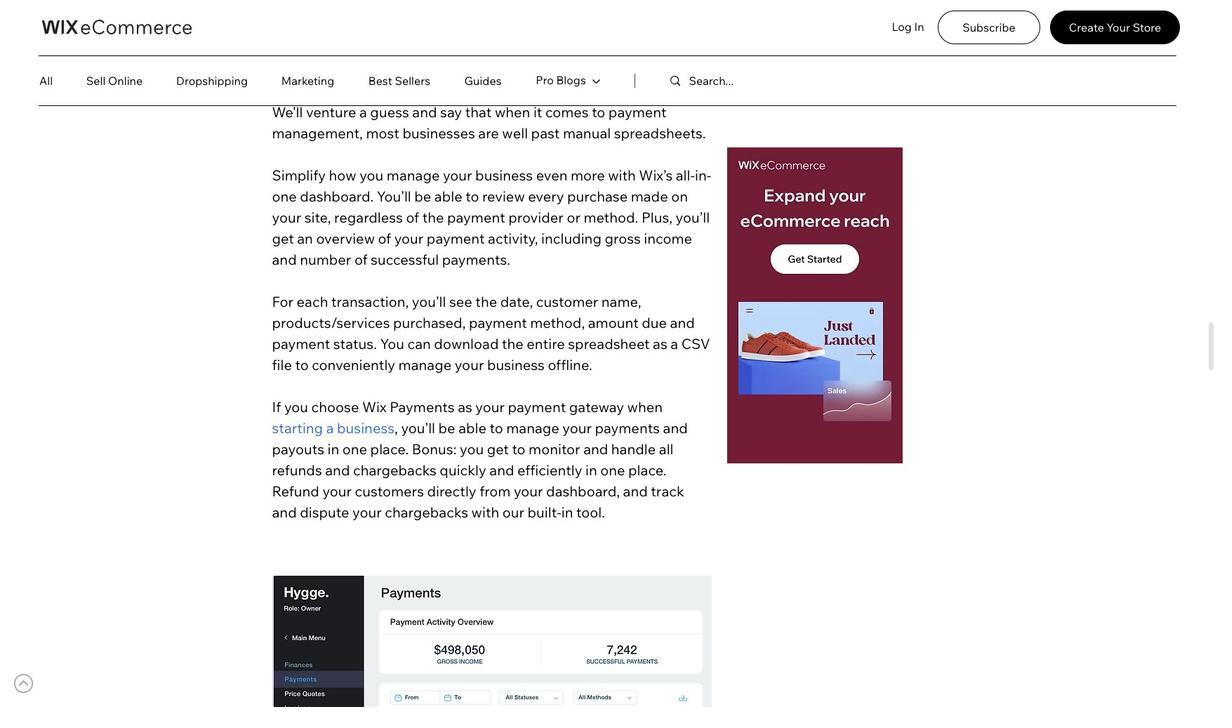 Task type: describe. For each thing, give the bounding box(es) containing it.
as inside for each transaction, you'll see the date, customer name, products/services purchased, payment method, amount due and payment status. you can download the entire spreadsheet as a csv file to conveniently manage your business offline.
[[653, 335, 668, 352]]

dashboard,
[[547, 482, 620, 500]]

best sellers
[[369, 73, 431, 88]]

choose
[[312, 398, 359, 416]]

overview
[[316, 229, 375, 247]]

tool.
[[577, 503, 605, 521]]

2 horizontal spatial of
[[406, 208, 419, 226]]

pro blogs
[[536, 73, 586, 87]]

site,
[[305, 208, 331, 226]]

plus,
[[642, 208, 673, 226]]

, you'll be able to manage your payments and payouts in one place. bonus: you get to monitor and handle all refunds and chargebacks quickly and efficiently in one place. refund your customers directly from your dashboard, and track and dispute your chargebacks with our built-in tool.
[[272, 419, 691, 521]]

log in
[[892, 20, 925, 34]]

dispute
[[300, 503, 349, 521]]

get inside simplify how you manage your business even more with wix's all-in- one dashboard. you'll be able to review every purchase made on your site, regardless of the payment provider or method. plus, you'll get an overview of your payment activity, including gross income and number of successful payments.
[[272, 229, 294, 247]]

to inside for each transaction, you'll see the date, customer name, products/services purchased, payment method, amount due and payment status. you can download the entire spreadsheet as a csv file to conveniently manage your business offline.
[[295, 356, 309, 373]]

blogs
[[557, 73, 586, 87]]

wix's
[[639, 166, 673, 184]]

1 horizontal spatial one
[[343, 440, 367, 458]]

customers
[[355, 482, 424, 500]]

can
[[408, 335, 431, 352]]

your up 'successful'
[[395, 229, 424, 247]]

get inside , you'll be able to manage your payments and payouts in one place. bonus: you get to monitor and handle all refunds and chargebacks quickly and efficiently in one place. refund your customers directly from your dashboard, and track and dispute your chargebacks with our built-in tool.
[[487, 440, 509, 458]]

dashboard.
[[300, 187, 374, 205]]

online
[[108, 73, 143, 88]]

review
[[482, 187, 525, 205]]

be inside , you'll be able to manage your payments and payouts in one place. bonus: you get to monitor and handle all refunds and chargebacks quickly and efficiently in one place. refund your customers directly from your dashboard, and track and dispute your chargebacks with our built-in tool.
[[439, 419, 456, 437]]

you'll inside , you'll be able to manage your payments and payouts in one place. bonus: you get to monitor and handle all refunds and chargebacks quickly and efficiently in one place. refund your customers directly from your dashboard, and track and dispute your chargebacks with our built-in tool.
[[401, 419, 436, 437]]

you'll
[[377, 187, 411, 205]]

marketing link
[[264, 67, 352, 95]]

dropshipping link
[[160, 67, 264, 95]]

and left handle at the right of the page
[[584, 440, 609, 458]]

refund
[[272, 482, 320, 500]]

able inside simplify how you manage your business even more with wix's all-in- one dashboard. you'll be able to review every purchase made on your site, regardless of the payment provider or method. plus, you'll get an overview of your payment activity, including gross income and number of successful payments.
[[435, 187, 463, 205]]

management,
[[272, 124, 363, 142]]

sell
[[86, 73, 106, 88]]

amount
[[588, 314, 639, 331]]

and up all
[[663, 419, 688, 437]]

all link
[[39, 67, 69, 95]]

efficiently
[[518, 461, 583, 479]]

income
[[644, 229, 693, 247]]

your inside if you choose wix payments as your payment gateway when starting a business
[[476, 398, 505, 416]]

status.
[[333, 335, 377, 352]]

manage inside for each transaction, you'll see the date, customer name, products/services purchased, payment method, amount due and payment status. you can download the entire spreadsheet as a csv file to conveniently manage your business offline.
[[399, 356, 452, 373]]

1 horizontal spatial payments
[[459, 50, 567, 78]]

you'll inside for each transaction, you'll see the date, customer name, products/services purchased, payment method, amount due and payment status. you can download the entire spreadsheet as a csv file to conveniently manage your business offline.
[[412, 293, 446, 310]]

create your store
[[1070, 20, 1162, 34]]

0 vertical spatial place.
[[371, 440, 409, 458]]

method,
[[530, 314, 585, 331]]

your down customers
[[353, 503, 382, 521]]

payment down review
[[447, 208, 506, 226]]

gross
[[605, 229, 641, 247]]

number
[[300, 251, 351, 268]]

site element
[[519, 64, 603, 107]]

if you choose wix payments as your payment gateway when starting a business
[[272, 398, 666, 437]]

wix ecommerce expand your ecommerce reach image
[[727, 148, 903, 464]]

simplify
[[272, 166, 326, 184]]

payments inside if you choose wix payments as your payment gateway when starting a business
[[390, 398, 455, 416]]

one inside simplify how you manage your business even more with wix's all-in- one dashboard. you'll be able to review every purchase made on your site, regardless of the payment provider or method. plus, you'll get an overview of your payment activity, including gross income and number of successful payments.
[[272, 187, 297, 205]]

to inside simplify how you manage your business even more with wix's all-in- one dashboard. you'll be able to review every purchase made on your site, regardless of the payment provider or method. plus, you'll get an overview of your payment activity, including gross income and number of successful payments.
[[466, 187, 479, 205]]

for
[[272, 293, 294, 310]]

quickly
[[440, 461, 487, 479]]

with inside , you'll be able to manage your payments and payouts in one place. bonus: you get to monitor and handle all refunds and chargebacks quickly and efficiently in one place. refund your customers directly from your dashboard, and track and dispute your chargebacks with our built-in tool.
[[472, 503, 500, 521]]

in
[[915, 20, 925, 34]]

2 vertical spatial in
[[562, 503, 574, 521]]

04.
[[272, 50, 308, 78]]

customer
[[536, 293, 599, 310]]

every
[[528, 187, 564, 205]]

starting
[[272, 419, 323, 437]]

offline.
[[548, 356, 593, 373]]

past
[[531, 124, 560, 142]]

date,
[[501, 293, 533, 310]]

payments.
[[442, 251, 511, 268]]

and up from
[[490, 461, 515, 479]]

1 vertical spatial of
[[378, 229, 391, 247]]

manage
[[312, 50, 400, 78]]

to inside we'll venture a guess and say that when it comes to payment management, most businesses are well past manual spreadsheets.
[[592, 103, 606, 121]]

manual
[[563, 124, 611, 142]]

able inside , you'll be able to manage your payments and payouts in one place. bonus: you get to monitor and handle all refunds and chargebacks quickly and efficiently in one place. refund your customers directly from your dashboard, and track and dispute your chargebacks with our built-in tool.
[[459, 419, 487, 437]]

1 vertical spatial your
[[405, 50, 454, 78]]

as inside if you choose wix payments as your payment gateway when starting a business
[[458, 398, 473, 416]]

1 vertical spatial in
[[586, 461, 598, 479]]

venture
[[306, 103, 356, 121]]

we'll
[[272, 103, 303, 121]]

an
[[297, 229, 313, 247]]

each
[[297, 293, 328, 310]]

0 horizontal spatial of
[[355, 251, 368, 268]]

spreadsheet
[[568, 335, 650, 352]]

including
[[542, 229, 602, 247]]

best
[[369, 73, 392, 88]]

in-
[[695, 166, 712, 184]]

and right refunds
[[325, 461, 350, 479]]

Search... search field
[[689, 65, 818, 97]]

payment down date,
[[469, 314, 527, 331]]

we'll venture a guess and say that when it comes to payment management, most businesses are well past manual spreadsheets.
[[272, 103, 710, 142]]

spreadsheets.
[[614, 124, 706, 142]]

say
[[440, 103, 462, 121]]

a inside if you choose wix payments as your payment gateway when starting a business
[[326, 419, 334, 437]]

,
[[395, 419, 398, 437]]

to left monitor
[[512, 440, 526, 458]]

dropshipping
[[176, 73, 248, 88]]

products/services
[[272, 314, 390, 331]]

purchase
[[568, 187, 628, 205]]

gateway
[[569, 398, 624, 416]]

your down businesses
[[443, 166, 472, 184]]

bonus:
[[412, 440, 457, 458]]

monitor
[[529, 440, 581, 458]]

entire
[[527, 335, 565, 352]]

sell online link
[[69, 67, 160, 95]]

guess
[[370, 103, 409, 121]]

csv
[[682, 335, 711, 352]]

1 vertical spatial chargebacks
[[385, 503, 469, 521]]

to up from
[[490, 419, 503, 437]]

simplify how you manage your business even more with wix's all-in- one dashboard. you'll be able to review every purchase made on your site, regardless of the payment provider or method. plus, you'll get an overview of your payment activity, including gross income and number of successful payments.
[[272, 166, 713, 268]]

due
[[642, 314, 667, 331]]

even
[[536, 166, 568, 184]]

handle
[[612, 440, 656, 458]]

your down gateway
[[563, 419, 592, 437]]

store
[[1133, 20, 1162, 34]]



Task type: vqa. For each thing, say whether or not it's contained in the screenshot.
Go
no



Task type: locate. For each thing, give the bounding box(es) containing it.
2 vertical spatial one
[[601, 461, 626, 479]]

businesses
[[403, 124, 475, 142]]

from
[[480, 482, 511, 500]]

or
[[567, 208, 581, 226]]

create your store link
[[1051, 11, 1181, 44]]

how
[[329, 166, 357, 184]]

made
[[631, 187, 668, 205]]

0 vertical spatial with
[[608, 166, 636, 184]]

you right if
[[284, 398, 308, 416]]

you
[[380, 335, 405, 352]]

download
[[434, 335, 499, 352]]

of down 'regardless'
[[378, 229, 391, 247]]

0 vertical spatial chargebacks
[[353, 461, 437, 479]]

and inside we'll venture a guess and say that when it comes to payment management, most businesses are well past manual spreadsheets.
[[413, 103, 437, 121]]

in
[[328, 440, 339, 458], [586, 461, 598, 479], [562, 503, 574, 521]]

with
[[608, 166, 636, 184], [472, 503, 500, 521]]

directly
[[427, 482, 477, 500]]

payment up spreadsheets.
[[609, 103, 667, 121]]

log in link
[[889, 13, 928, 41]]

one down starting a business link
[[343, 440, 367, 458]]

1 horizontal spatial a
[[360, 103, 367, 121]]

payment inside if you choose wix payments as your payment gateway when starting a business
[[508, 398, 566, 416]]

transaction,
[[332, 293, 409, 310]]

0 vertical spatial able
[[435, 187, 463, 205]]

of
[[406, 208, 419, 226], [378, 229, 391, 247], [355, 251, 368, 268]]

0 horizontal spatial you
[[284, 398, 308, 416]]

a
[[360, 103, 367, 121], [671, 335, 679, 352], [326, 419, 334, 437]]

0 vertical spatial when
[[495, 103, 531, 121]]

04. manage your payments
[[272, 50, 567, 78]]

the
[[423, 208, 444, 226], [476, 293, 497, 310], [502, 335, 524, 352]]

in left tool. at the left of page
[[562, 503, 574, 521]]

you inside if you choose wix payments as your payment gateway when starting a business
[[284, 398, 308, 416]]

0 horizontal spatial in
[[328, 440, 339, 458]]

manage up you'll
[[387, 166, 440, 184]]

2 vertical spatial a
[[326, 419, 334, 437]]

0 vertical spatial payments
[[459, 50, 567, 78]]

one down simplify
[[272, 187, 297, 205]]

payouts
[[272, 440, 325, 458]]

your inside for each transaction, you'll see the date, customer name, products/services purchased, payment method, amount due and payment status. you can download the entire spreadsheet as a csv file to conveniently manage your business offline.
[[455, 356, 484, 373]]

you'll
[[676, 208, 710, 226], [412, 293, 446, 310], [401, 419, 436, 437]]

with inside simplify how you manage your business even more with wix's all-in- one dashboard. you'll be able to review every purchase made on your site, regardless of the payment provider or method. plus, you'll get an overview of your payment activity, including gross income and number of successful payments.
[[608, 166, 636, 184]]

1 horizontal spatial with
[[608, 166, 636, 184]]

on
[[672, 187, 688, 205]]

a down choose
[[326, 419, 334, 437]]

are
[[479, 124, 499, 142]]

purchased,
[[393, 314, 466, 331]]

with down from
[[472, 503, 500, 521]]

as down due
[[653, 335, 668, 352]]

0 vertical spatial one
[[272, 187, 297, 205]]

your up an
[[272, 208, 301, 226]]

manage down can
[[399, 356, 452, 373]]

to up manual
[[592, 103, 606, 121]]

0 horizontal spatial when
[[495, 103, 531, 121]]

manage up monitor
[[507, 419, 560, 437]]

1 horizontal spatial the
[[476, 293, 497, 310]]

track
[[651, 482, 685, 500]]

manage inside simplify how you manage your business even more with wix's all-in- one dashboard. you'll be able to review every purchase made on your site, regardless of the payment provider or method. plus, you'll get an overview of your payment activity, including gross income and number of successful payments.
[[387, 166, 440, 184]]

your
[[1107, 20, 1131, 34], [405, 50, 454, 78]]

2 horizontal spatial a
[[671, 335, 679, 352]]

it
[[534, 103, 543, 121]]

0 horizontal spatial with
[[472, 503, 500, 521]]

see
[[449, 293, 473, 310]]

subscribe
[[963, 20, 1016, 34]]

1 horizontal spatial your
[[1107, 20, 1131, 34]]

1 vertical spatial you
[[284, 398, 308, 416]]

you right how
[[360, 166, 384, 184]]

of down 'overview'
[[355, 251, 368, 268]]

0 vertical spatial your
[[1107, 20, 1131, 34]]

1 vertical spatial manage
[[399, 356, 452, 373]]

2 horizontal spatial the
[[502, 335, 524, 352]]

2 horizontal spatial one
[[601, 461, 626, 479]]

0 horizontal spatial your
[[405, 50, 454, 78]]

1 vertical spatial one
[[343, 440, 367, 458]]

0 horizontal spatial be
[[415, 187, 432, 205]]

business down wix
[[337, 419, 395, 437]]

to left review
[[466, 187, 479, 205]]

get left an
[[272, 229, 294, 247]]

1 vertical spatial payments
[[390, 398, 455, 416]]

you up quickly
[[460, 440, 484, 458]]

when inside we'll venture a guess and say that when it comes to payment management, most businesses are well past manual spreadsheets.
[[495, 103, 531, 121]]

all-
[[676, 166, 695, 184]]

most
[[366, 124, 400, 142]]

1 horizontal spatial you
[[360, 166, 384, 184]]

business up review
[[476, 166, 533, 184]]

1 vertical spatial the
[[476, 293, 497, 310]]

0 vertical spatial you
[[360, 166, 384, 184]]

business down the entire
[[487, 356, 545, 373]]

and left track
[[623, 482, 648, 500]]

1 vertical spatial place.
[[629, 461, 667, 479]]

pro
[[536, 73, 554, 87]]

our
[[503, 503, 525, 521]]

guides link
[[447, 67, 519, 95]]

manage inside , you'll be able to manage your payments and payouts in one place. bonus: you get to monitor and handle all refunds and chargebacks quickly and efficiently in one place. refund your customers directly from your dashboard, and track and dispute your chargebacks with our built-in tool.
[[507, 419, 560, 437]]

1 vertical spatial you'll
[[412, 293, 446, 310]]

place.
[[371, 440, 409, 458], [629, 461, 667, 479]]

payment inside we'll venture a guess and say that when it comes to payment management, most businesses are well past manual spreadsheets.
[[609, 103, 667, 121]]

0 vertical spatial a
[[360, 103, 367, 121]]

0 horizontal spatial the
[[423, 208, 444, 226]]

0 vertical spatial as
[[653, 335, 668, 352]]

1 vertical spatial business
[[487, 356, 545, 373]]

payment
[[609, 103, 667, 121], [447, 208, 506, 226], [427, 229, 485, 247], [469, 314, 527, 331], [272, 335, 330, 352], [508, 398, 566, 416]]

a inside we'll venture a guess and say that when it comes to payment management, most businesses are well past manual spreadsheets.
[[360, 103, 367, 121]]

the up 'successful'
[[423, 208, 444, 226]]

1 horizontal spatial place.
[[629, 461, 667, 479]]

the left the entire
[[502, 335, 524, 352]]

payment up payments.
[[427, 229, 485, 247]]

best sellers link
[[352, 67, 447, 95]]

1 horizontal spatial as
[[653, 335, 668, 352]]

and
[[413, 103, 437, 121], [272, 251, 297, 268], [671, 314, 695, 331], [663, 419, 688, 437], [584, 440, 609, 458], [325, 461, 350, 479], [490, 461, 515, 479], [623, 482, 648, 500], [272, 503, 297, 521]]

0 vertical spatial the
[[423, 208, 444, 226]]

0 vertical spatial business
[[476, 166, 533, 184]]

and down refund
[[272, 503, 297, 521]]

of down you'll
[[406, 208, 419, 226]]

0 vertical spatial you'll
[[676, 208, 710, 226]]

refunds
[[272, 461, 322, 479]]

you'll inside simplify how you manage your business even more with wix's all-in- one dashboard. you'll be able to review every purchase made on your site, regardless of the payment provider or method. plus, you'll get an overview of your payment activity, including gross income and number of successful payments.
[[676, 208, 710, 226]]

0 horizontal spatial as
[[458, 398, 473, 416]]

the right see
[[476, 293, 497, 310]]

one
[[272, 187, 297, 205], [343, 440, 367, 458], [601, 461, 626, 479]]

0 vertical spatial in
[[328, 440, 339, 458]]

when inside if you choose wix payments as your payment gateway when starting a business
[[628, 398, 663, 416]]

2 vertical spatial business
[[337, 419, 395, 437]]

1 horizontal spatial of
[[378, 229, 391, 247]]

method.
[[584, 208, 639, 226]]

None search field
[[662, 65, 848, 97]]

business inside if you choose wix payments as your payment gateway when starting a business
[[337, 419, 395, 437]]

0 horizontal spatial place.
[[371, 440, 409, 458]]

get
[[272, 229, 294, 247], [487, 440, 509, 458]]

1 horizontal spatial when
[[628, 398, 663, 416]]

2 horizontal spatial you
[[460, 440, 484, 458]]

place. down handle at the right of the page
[[629, 461, 667, 479]]

activity,
[[488, 229, 538, 247]]

as down the download
[[458, 398, 473, 416]]

to right file in the bottom left of the page
[[295, 356, 309, 373]]

if
[[272, 398, 281, 416]]

your left the store
[[1107, 20, 1131, 34]]

in down starting a business link
[[328, 440, 339, 458]]

that
[[465, 103, 492, 121]]

more
[[571, 166, 605, 184]]

file
[[272, 356, 292, 373]]

your up dispute
[[323, 482, 352, 500]]

business inside simplify how you manage your business even more with wix's all-in- one dashboard. you'll be able to review every purchase made on your site, regardless of the payment provider or method. plus, you'll get an overview of your payment activity, including gross income and number of successful payments.
[[476, 166, 533, 184]]

name,
[[602, 293, 642, 310]]

2 vertical spatial the
[[502, 335, 524, 352]]

1 vertical spatial a
[[671, 335, 679, 352]]

with up purchase
[[608, 166, 636, 184]]

place. down ,
[[371, 440, 409, 458]]

2 vertical spatial of
[[355, 251, 368, 268]]

1 vertical spatial be
[[439, 419, 456, 437]]

2 vertical spatial manage
[[507, 419, 560, 437]]

able right you'll
[[435, 187, 463, 205]]

0 vertical spatial manage
[[387, 166, 440, 184]]

comes
[[546, 103, 589, 121]]

1 horizontal spatial in
[[562, 503, 574, 521]]

payments
[[595, 419, 660, 437]]

1 horizontal spatial be
[[439, 419, 456, 437]]

when up well
[[495, 103, 531, 121]]

able up quickly
[[459, 419, 487, 437]]

1 vertical spatial get
[[487, 440, 509, 458]]

chargebacks down directly
[[385, 503, 469, 521]]

2 horizontal spatial in
[[586, 461, 598, 479]]

be up bonus:
[[439, 419, 456, 437]]

successful
[[371, 251, 439, 268]]

your down the download
[[455, 356, 484, 373]]

log
[[892, 20, 912, 34]]

you inside simplify how you manage your business even more with wix's all-in- one dashboard. you'll be able to review every purchase made on your site, regardless of the payment provider or method. plus, you'll get an overview of your payment activity, including gross income and number of successful payments.
[[360, 166, 384, 184]]

your up our
[[514, 482, 543, 500]]

payment up monitor
[[508, 398, 566, 416]]

0 vertical spatial get
[[272, 229, 294, 247]]

1 horizontal spatial get
[[487, 440, 509, 458]]

you'll right ,
[[401, 419, 436, 437]]

0 horizontal spatial get
[[272, 229, 294, 247]]

the inside simplify how you manage your business even more with wix's all-in- one dashboard. you'll be able to review every purchase made on your site, regardless of the payment provider or method. plus, you'll get an overview of your payment activity, including gross income and number of successful payments.
[[423, 208, 444, 226]]

be right you'll
[[415, 187, 432, 205]]

your right best
[[405, 50, 454, 78]]

2 vertical spatial you'll
[[401, 419, 436, 437]]

and left number
[[272, 251, 297, 268]]

get up from
[[487, 440, 509, 458]]

a inside for each transaction, you'll see the date, customer name, products/services purchased, payment method, amount due and payment status. you can download the entire spreadsheet as a csv file to conveniently manage your business offline.
[[671, 335, 679, 352]]

payment up file in the bottom left of the page
[[272, 335, 330, 352]]

and inside for each transaction, you'll see the date, customer name, products/services purchased, payment method, amount due and payment status. you can download the entire spreadsheet as a csv file to conveniently manage your business offline.
[[671, 314, 695, 331]]

you inside , you'll be able to manage your payments and payouts in one place. bonus: you get to monitor and handle all refunds and chargebacks quickly and efficiently in one place. refund your customers directly from your dashboard, and track and dispute your chargebacks with our built-in tool.
[[460, 440, 484, 458]]

0 vertical spatial be
[[415, 187, 432, 205]]

a left guess
[[360, 103, 367, 121]]

1 vertical spatial with
[[472, 503, 500, 521]]

1 vertical spatial able
[[459, 419, 487, 437]]

chargebacks up customers
[[353, 461, 437, 479]]

1 vertical spatial when
[[628, 398, 663, 416]]

be
[[415, 187, 432, 205], [439, 419, 456, 437]]

you'll up purchased,
[[412, 293, 446, 310]]

one down handle at the right of the page
[[601, 461, 626, 479]]

your up , you'll be able to manage your payments and payouts in one place. bonus: you get to monitor and handle all refunds and chargebacks quickly and efficiently in one place. refund your customers directly from your dashboard, and track and dispute your chargebacks with our built-in tool. at bottom
[[476, 398, 505, 416]]

guides
[[465, 73, 502, 88]]

business
[[476, 166, 533, 184], [487, 356, 545, 373], [337, 419, 395, 437]]

sellers
[[395, 73, 431, 88]]

a left csv
[[671, 335, 679, 352]]

when up 'payments'
[[628, 398, 663, 416]]

1 vertical spatial as
[[458, 398, 473, 416]]

starting a business link
[[272, 419, 395, 437]]

you'll down on
[[676, 208, 710, 226]]

and up csv
[[671, 314, 695, 331]]

in up dashboard,
[[586, 461, 598, 479]]

be inside simplify how you manage your business even more with wix's all-in- one dashboard. you'll be able to review every purchase made on your site, regardless of the payment provider or method. plus, you'll get an overview of your payment activity, including gross income and number of successful payments.
[[415, 187, 432, 205]]

your
[[443, 166, 472, 184], [272, 208, 301, 226], [395, 229, 424, 247], [455, 356, 484, 373], [476, 398, 505, 416], [563, 419, 592, 437], [323, 482, 352, 500], [514, 482, 543, 500], [353, 503, 382, 521]]

0 horizontal spatial one
[[272, 187, 297, 205]]

create
[[1070, 20, 1105, 34]]

2 vertical spatial you
[[460, 440, 484, 458]]

0 horizontal spatial payments
[[390, 398, 455, 416]]

well
[[502, 124, 528, 142]]

business inside for each transaction, you'll see the date, customer name, products/services purchased, payment method, amount due and payment status. you can download the entire spreadsheet as a csv file to conveniently manage your business offline.
[[487, 356, 545, 373]]

sell online
[[86, 73, 143, 88]]

0 horizontal spatial a
[[326, 419, 334, 437]]

and up businesses
[[413, 103, 437, 121]]

and inside simplify how you manage your business even more with wix's all-in- one dashboard. you'll be able to review every purchase made on your site, regardless of the payment provider or method. plus, you'll get an overview of your payment activity, including gross income and number of successful payments.
[[272, 251, 297, 268]]

0 vertical spatial of
[[406, 208, 419, 226]]



